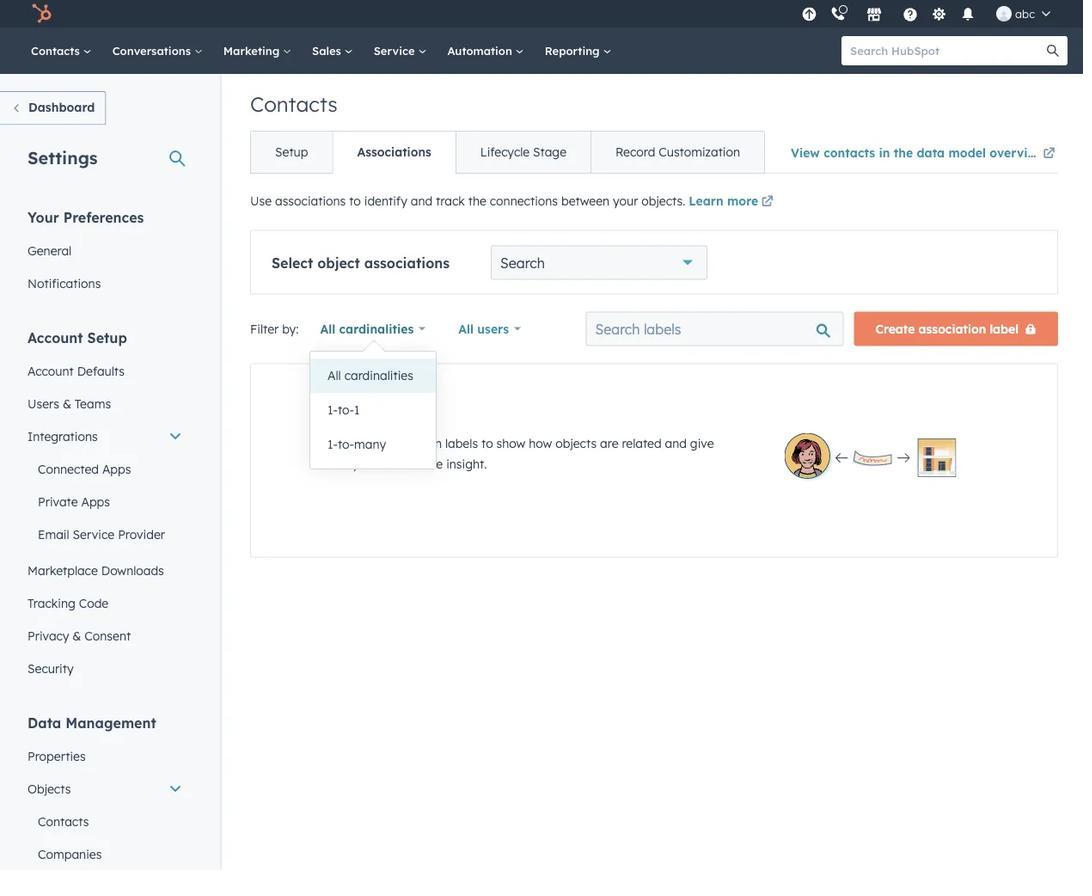 Task type: vqa. For each thing, say whether or not it's contained in the screenshot.
Data
yes



Task type: locate. For each thing, give the bounding box(es) containing it.
1 vertical spatial to
[[482, 436, 493, 451]]

service
[[374, 43, 418, 58], [73, 527, 115, 542]]

show
[[497, 436, 526, 451]]

model
[[949, 145, 986, 160]]

all up the 1-to-1
[[328, 368, 341, 383]]

more right 'learn'
[[728, 193, 759, 209]]

all for the all users popup button
[[458, 321, 474, 336]]

apps up email service provider
[[81, 494, 110, 509]]

0 vertical spatial account
[[28, 329, 83, 346]]

overview
[[990, 145, 1045, 160]]

insight.
[[446, 456, 487, 471]]

apps inside private apps link
[[81, 494, 110, 509]]

privacy & consent link
[[17, 620, 193, 652]]

service link
[[363, 28, 437, 74]]

connected
[[38, 461, 99, 476]]

0 horizontal spatial your
[[352, 456, 377, 471]]

and left give
[[665, 436, 687, 451]]

give
[[690, 436, 714, 451]]

customization
[[659, 144, 740, 160]]

0 horizontal spatial the
[[468, 193, 487, 209]]

data management
[[28, 714, 156, 731]]

1 vertical spatial account
[[28, 363, 74, 378]]

1 vertical spatial cardinalities
[[345, 368, 414, 383]]

abc button
[[986, 0, 1061, 28]]

1 account from the top
[[28, 329, 83, 346]]

in
[[879, 145, 890, 160]]

service inside account setup element
[[73, 527, 115, 542]]

0 horizontal spatial to
[[349, 193, 361, 209]]

use for use associations to identify and track the connections between your objects.
[[250, 193, 272, 209]]

0 vertical spatial the
[[894, 145, 913, 160]]

0 vertical spatial 1-
[[328, 402, 338, 418]]

notifications link
[[17, 267, 193, 300]]

apps for private apps
[[81, 494, 110, 509]]

association left label
[[919, 321, 987, 336]]

cardinalities up all cardinalities button
[[339, 321, 414, 336]]

0 vertical spatial associations
[[275, 193, 346, 209]]

record
[[616, 144, 656, 160]]

identify
[[364, 193, 407, 209]]

1 1- from the top
[[328, 402, 338, 418]]

sales
[[312, 43, 345, 58]]

sales link
[[302, 28, 363, 74]]

to inside use association labels to show how objects are related and give your team more insight.
[[482, 436, 493, 451]]

to- down the 1-to-1
[[338, 437, 354, 452]]

1 vertical spatial contacts link
[[17, 805, 193, 838]]

integrations button
[[17, 420, 193, 453]]

association inside create association label button
[[919, 321, 987, 336]]

association up team
[[377, 436, 442, 451]]

the
[[894, 145, 913, 160], [468, 193, 487, 209]]

and left track
[[411, 193, 433, 209]]

hubspot link
[[21, 3, 64, 24]]

0 horizontal spatial &
[[63, 396, 71, 411]]

more right team
[[414, 456, 443, 471]]

& right 'users'
[[63, 396, 71, 411]]

account up 'users'
[[28, 363, 74, 378]]

0 horizontal spatial association
[[377, 436, 442, 451]]

link opens in a new window image
[[1044, 144, 1056, 164]]

1 vertical spatial the
[[468, 193, 487, 209]]

0 horizontal spatial service
[[73, 527, 115, 542]]

gary orlando image
[[997, 6, 1012, 21]]

& right privacy
[[73, 628, 81, 643]]

search image
[[1047, 45, 1060, 57]]

contacts up setup link
[[250, 91, 338, 117]]

notifications button
[[954, 0, 983, 28]]

0 horizontal spatial more
[[414, 456, 443, 471]]

1 horizontal spatial association
[[919, 321, 987, 336]]

reporting
[[545, 43, 603, 58]]

all
[[320, 321, 336, 336], [458, 321, 474, 336], [328, 368, 341, 383]]

the right track
[[468, 193, 487, 209]]

list box containing all cardinalities
[[310, 352, 436, 469]]

service down private apps link
[[73, 527, 115, 542]]

0 vertical spatial &
[[63, 396, 71, 411]]

conversations link
[[102, 28, 213, 74]]

1 vertical spatial contacts
[[250, 91, 338, 117]]

all left users
[[458, 321, 474, 336]]

apps inside connected apps link
[[102, 461, 131, 476]]

associations down identify on the top left of the page
[[364, 254, 450, 271]]

1 horizontal spatial setup
[[275, 144, 308, 160]]

account up account defaults
[[28, 329, 83, 346]]

1 vertical spatial &
[[73, 628, 81, 643]]

to- inside 1-to-1 button
[[338, 402, 354, 418]]

0 vertical spatial setup
[[275, 144, 308, 160]]

1 vertical spatial use
[[352, 436, 374, 451]]

setup inside navigation
[[275, 144, 308, 160]]

1 to- from the top
[[338, 402, 354, 418]]

1 vertical spatial more
[[414, 456, 443, 471]]

learn more link
[[689, 192, 777, 213]]

associations
[[357, 144, 432, 160]]

1-to-many button
[[310, 427, 436, 462]]

& for users
[[63, 396, 71, 411]]

account setup element
[[17, 328, 193, 685]]

tracking
[[28, 596, 75, 611]]

2 account from the top
[[28, 363, 74, 378]]

0 horizontal spatial associations
[[275, 193, 346, 209]]

contacts link for companies link on the left bottom of the page
[[17, 805, 193, 838]]

1 horizontal spatial use
[[352, 436, 374, 451]]

create association label
[[876, 321, 1019, 336]]

1 horizontal spatial associations
[[364, 254, 450, 271]]

users & teams
[[28, 396, 111, 411]]

lifecycle stage
[[481, 144, 567, 160]]

1 vertical spatial service
[[73, 527, 115, 542]]

association for use
[[377, 436, 442, 451]]

upgrade image
[[802, 7, 817, 23]]

contacts
[[31, 43, 83, 58], [250, 91, 338, 117], [38, 814, 89, 829]]

track
[[436, 193, 465, 209]]

1
[[354, 402, 360, 418]]

apps
[[102, 461, 131, 476], [81, 494, 110, 509]]

setup
[[275, 144, 308, 160], [87, 329, 127, 346]]

contacts up companies
[[38, 814, 89, 829]]

all cardinalities up 1-to-1 button
[[328, 368, 414, 383]]

1 horizontal spatial more
[[728, 193, 759, 209]]

more
[[728, 193, 759, 209], [414, 456, 443, 471]]

association inside use association labels to show how objects are related and give your team more insight.
[[377, 436, 442, 451]]

abc
[[1016, 6, 1035, 21]]

navigation
[[250, 131, 765, 174]]

all inside dropdown button
[[320, 321, 336, 336]]

1- inside 'button'
[[328, 437, 338, 452]]

0 vertical spatial your
[[613, 193, 638, 209]]

1 vertical spatial apps
[[81, 494, 110, 509]]

0 vertical spatial to
[[349, 193, 361, 209]]

learn
[[689, 193, 724, 209]]

select object associations
[[272, 254, 450, 271]]

1 vertical spatial 1-
[[328, 437, 338, 452]]

0 vertical spatial cardinalities
[[339, 321, 414, 336]]

1 vertical spatial all cardinalities
[[328, 368, 414, 383]]

all right the by:
[[320, 321, 336, 336]]

connected apps
[[38, 461, 131, 476]]

Search labels search field
[[586, 312, 844, 346]]

0 vertical spatial service
[[374, 43, 418, 58]]

1 vertical spatial to-
[[338, 437, 354, 452]]

1 horizontal spatial the
[[894, 145, 913, 160]]

marketplaces image
[[867, 8, 882, 23]]

contacts link
[[21, 28, 102, 74], [17, 805, 193, 838]]

0 vertical spatial to-
[[338, 402, 354, 418]]

associations down setup link
[[275, 193, 346, 209]]

cardinalities up 1-to-1 button
[[345, 368, 414, 383]]

settings
[[28, 147, 98, 168]]

all inside button
[[328, 368, 341, 383]]

record customization
[[616, 144, 740, 160]]

all users
[[458, 321, 509, 336]]

link opens in a new window image inside "view contacts in the data model overview" link
[[1044, 148, 1056, 160]]

0 horizontal spatial setup
[[87, 329, 127, 346]]

1 horizontal spatial &
[[73, 628, 81, 643]]

to- inside 1-to-many 'button'
[[338, 437, 354, 452]]

your down many
[[352, 456, 377, 471]]

to
[[349, 193, 361, 209], [482, 436, 493, 451]]

0 vertical spatial association
[[919, 321, 987, 336]]

contacts link up companies
[[17, 805, 193, 838]]

your inside use association labels to show how objects are related and give your team more insight.
[[352, 456, 377, 471]]

contacts down hubspot link
[[31, 43, 83, 58]]

learn more
[[689, 193, 759, 209]]

0 vertical spatial apps
[[102, 461, 131, 476]]

to left identify on the top left of the page
[[349, 193, 361, 209]]

help image
[[903, 8, 919, 23]]

apps down integrations button
[[102, 461, 131, 476]]

consent
[[85, 628, 131, 643]]

1 vertical spatial and
[[665, 436, 687, 451]]

0 vertical spatial and
[[411, 193, 433, 209]]

to left show
[[482, 436, 493, 451]]

link opens in a new window image
[[1044, 148, 1056, 160], [762, 192, 774, 213], [762, 197, 774, 209]]

contacts link for conversations link
[[21, 28, 102, 74]]

&
[[63, 396, 71, 411], [73, 628, 81, 643]]

0 horizontal spatial use
[[250, 193, 272, 209]]

1-to-1
[[328, 402, 360, 418]]

all cardinalities up all cardinalities button
[[320, 321, 414, 336]]

0 vertical spatial contacts link
[[21, 28, 102, 74]]

cardinalities
[[339, 321, 414, 336], [345, 368, 414, 383]]

account
[[28, 329, 83, 346], [28, 363, 74, 378]]

service right sales link
[[374, 43, 418, 58]]

1 horizontal spatial and
[[665, 436, 687, 451]]

1 horizontal spatial to
[[482, 436, 493, 451]]

abc menu
[[797, 0, 1063, 28]]

more inside use association labels to show how objects are related and give your team more insight.
[[414, 456, 443, 471]]

1- left 1
[[328, 402, 338, 418]]

all cardinalities
[[320, 321, 414, 336], [328, 368, 414, 383]]

1 vertical spatial association
[[377, 436, 442, 451]]

1-to-many
[[328, 437, 386, 452]]

use down setup link
[[250, 193, 272, 209]]

2 1- from the top
[[328, 437, 338, 452]]

notifications image
[[961, 8, 976, 23]]

contacts inside data management element
[[38, 814, 89, 829]]

2 vertical spatial contacts
[[38, 814, 89, 829]]

use inside use association labels to show how objects are related and give your team more insight.
[[352, 436, 374, 451]]

objects
[[28, 781, 71, 796]]

use down 1
[[352, 436, 374, 451]]

setup link
[[251, 132, 332, 173]]

to- for 1
[[338, 402, 354, 418]]

0 vertical spatial use
[[250, 193, 272, 209]]

view
[[791, 145, 820, 160]]

your left objects.
[[613, 193, 638, 209]]

objects button
[[17, 773, 193, 805]]

contacts link down hubspot link
[[21, 28, 102, 74]]

1- for 1-to-1
[[328, 402, 338, 418]]

0 horizontal spatial and
[[411, 193, 433, 209]]

create association label button
[[854, 312, 1059, 346]]

all inside popup button
[[458, 321, 474, 336]]

the right in
[[894, 145, 913, 160]]

notifications
[[28, 276, 101, 291]]

& inside 'link'
[[73, 628, 81, 643]]

1 vertical spatial your
[[352, 456, 377, 471]]

companies link
[[17, 838, 193, 870]]

1- inside button
[[328, 402, 338, 418]]

data
[[917, 145, 945, 160]]

private apps link
[[17, 485, 193, 518]]

to- up the 1-to-many
[[338, 402, 354, 418]]

list box
[[310, 352, 436, 469]]

1- down the 1-to-1
[[328, 437, 338, 452]]

2 to- from the top
[[338, 437, 354, 452]]

use
[[250, 193, 272, 209], [352, 436, 374, 451]]

0 vertical spatial all cardinalities
[[320, 321, 414, 336]]



Task type: describe. For each thing, give the bounding box(es) containing it.
management
[[66, 714, 156, 731]]

related
[[622, 436, 662, 451]]

team
[[381, 456, 410, 471]]

your preferences
[[28, 209, 144, 226]]

lifecycle stage link
[[456, 132, 591, 173]]

conversations
[[112, 43, 194, 58]]

create
[[876, 321, 915, 336]]

users
[[28, 396, 59, 411]]

account setup
[[28, 329, 127, 346]]

1 horizontal spatial service
[[374, 43, 418, 58]]

association for create
[[919, 321, 987, 336]]

view contacts in the data model overview
[[791, 145, 1045, 160]]

downloads
[[101, 563, 164, 578]]

reporting link
[[535, 28, 622, 74]]

properties link
[[17, 740, 193, 773]]

calling icon button
[[824, 2, 853, 25]]

preferences
[[63, 209, 144, 226]]

0 vertical spatial contacts
[[31, 43, 83, 58]]

account defaults link
[[17, 355, 193, 387]]

defaults
[[77, 363, 125, 378]]

email service provider
[[38, 527, 165, 542]]

1 vertical spatial associations
[[364, 254, 450, 271]]

all cardinalities button
[[310, 359, 436, 393]]

to- for many
[[338, 437, 354, 452]]

automation link
[[437, 28, 535, 74]]

tracking code link
[[17, 587, 193, 620]]

select
[[272, 254, 313, 271]]

0 vertical spatial more
[[728, 193, 759, 209]]

users & teams link
[[17, 387, 193, 420]]

email service provider link
[[17, 518, 193, 551]]

objects.
[[642, 193, 686, 209]]

marketplaces button
[[857, 0, 893, 28]]

users
[[477, 321, 509, 336]]

label
[[990, 321, 1019, 336]]

provider
[[118, 527, 165, 542]]

your preferences element
[[17, 208, 193, 300]]

general link
[[17, 234, 193, 267]]

Search HubSpot search field
[[842, 36, 1053, 65]]

code
[[79, 596, 109, 611]]

account for account setup
[[28, 329, 83, 346]]

are
[[600, 436, 619, 451]]

companies
[[38, 847, 102, 862]]

use associations to identify and track the connections between your objects.
[[250, 193, 689, 209]]

link opens in a new window image inside learn more link
[[762, 197, 774, 209]]

teams
[[75, 396, 111, 411]]

contacts
[[824, 145, 876, 160]]

all cardinalities inside button
[[328, 368, 414, 383]]

all users button
[[447, 312, 532, 346]]

marketing link
[[213, 28, 302, 74]]

all for all cardinalities dropdown button
[[320, 321, 336, 336]]

1 vertical spatial setup
[[87, 329, 127, 346]]

help button
[[896, 0, 925, 28]]

privacy & consent
[[28, 628, 131, 643]]

calling icon image
[[831, 7, 846, 22]]

lifecycle
[[481, 144, 530, 160]]

1-to-1 button
[[310, 393, 436, 427]]

hubspot image
[[31, 3, 52, 24]]

account for account defaults
[[28, 363, 74, 378]]

account defaults
[[28, 363, 125, 378]]

& for privacy
[[73, 628, 81, 643]]

labels
[[445, 436, 478, 451]]

integrations
[[28, 429, 98, 444]]

automation
[[448, 43, 516, 58]]

navigation containing setup
[[250, 131, 765, 174]]

stage
[[533, 144, 567, 160]]

search button
[[491, 246, 708, 280]]

search button
[[1039, 36, 1068, 65]]

private
[[38, 494, 78, 509]]

many
[[354, 437, 386, 452]]

settings image
[[932, 7, 947, 23]]

data
[[28, 714, 61, 731]]

view contacts in the data model overview link
[[791, 134, 1059, 173]]

use association labels to show how objects are related and give your team more insight.
[[352, 436, 714, 471]]

object
[[317, 254, 360, 271]]

dashboard link
[[0, 91, 106, 125]]

upgrade link
[[799, 5, 820, 23]]

and inside use association labels to show how objects are related and give your team more insight.
[[665, 436, 687, 451]]

connected apps link
[[17, 453, 193, 485]]

filter
[[250, 321, 279, 336]]

dashboard
[[28, 100, 95, 115]]

objects
[[556, 436, 597, 451]]

private apps
[[38, 494, 110, 509]]

security link
[[17, 652, 193, 685]]

privacy
[[28, 628, 69, 643]]

1 horizontal spatial your
[[613, 193, 638, 209]]

1- for 1-to-many
[[328, 437, 338, 452]]

associations link
[[332, 132, 456, 173]]

properties
[[28, 749, 86, 764]]

marketplace downloads
[[28, 563, 164, 578]]

email
[[38, 527, 69, 542]]

use for use association labels to show how objects are related and give your team more insight.
[[352, 436, 374, 451]]

data management element
[[17, 713, 193, 870]]

settings link
[[929, 5, 950, 23]]

between
[[562, 193, 610, 209]]

marketing
[[223, 43, 283, 58]]

all cardinalities inside dropdown button
[[320, 321, 414, 336]]

tracking code
[[28, 596, 109, 611]]

cardinalities inside all cardinalities button
[[345, 368, 414, 383]]

record customization link
[[591, 132, 765, 173]]

cardinalities inside all cardinalities dropdown button
[[339, 321, 414, 336]]

filter by:
[[250, 321, 299, 336]]

apps for connected apps
[[102, 461, 131, 476]]



